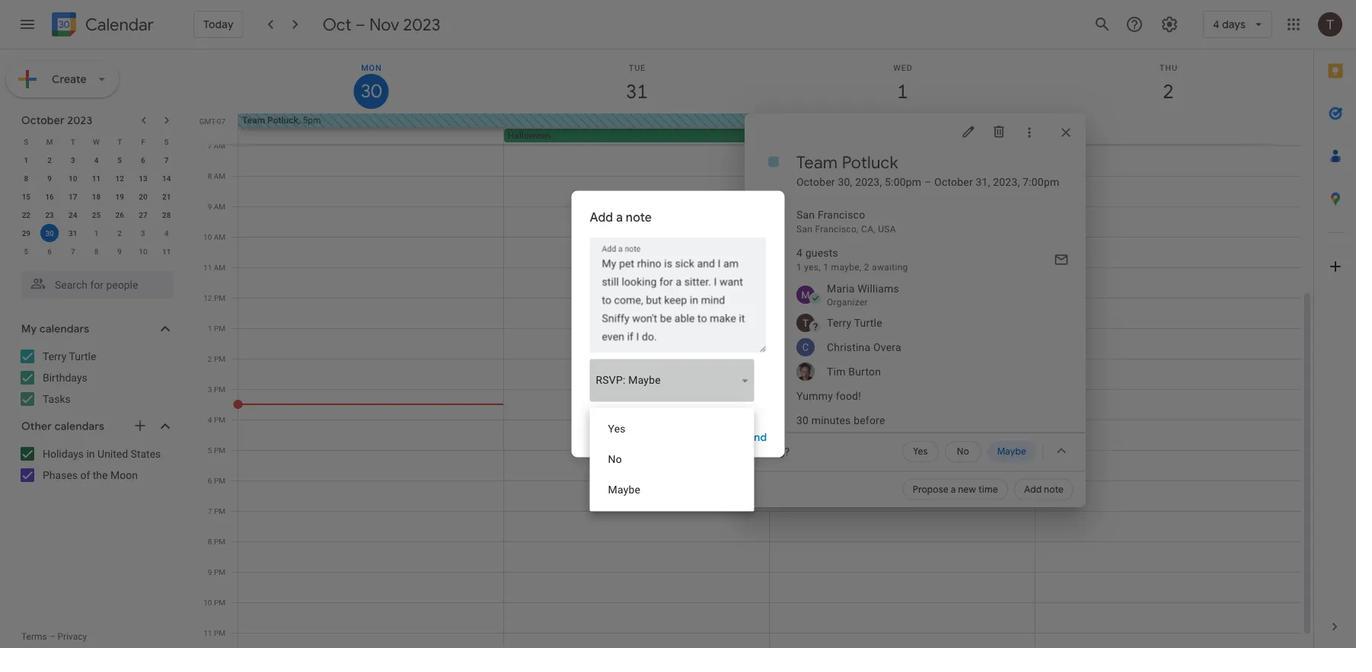 Task type: describe. For each thing, give the bounding box(es) containing it.
pm for 7 pm
[[214, 506, 225, 516]]

time
[[979, 484, 998, 495]]

28
[[162, 210, 171, 219]]

9 for november 9 element
[[118, 247, 122, 256]]

month
[[928, 115, 955, 126]]

10 for 10 am
[[203, 232, 212, 241]]

send button
[[730, 419, 779, 456]]

5 pm
[[208, 446, 225, 455]]

1 inside november 1 element
[[94, 228, 98, 238]]

23
[[45, 210, 54, 219]]

11 pm
[[204, 628, 225, 637]]

2 pm
[[208, 354, 225, 363]]

add note button
[[1014, 479, 1074, 500]]

0 horizontal spatial 3
[[71, 155, 75, 164]]

new
[[958, 484, 976, 495]]

28 element
[[157, 206, 176, 224]]

4 down 28 "element"
[[164, 228, 169, 238]]

6 for november 6 element
[[47, 247, 52, 256]]

other calendars list
[[3, 442, 189, 487]]

9 for 9 am
[[208, 202, 212, 211]]

31,
[[976, 176, 990, 188]]

row containing 8
[[14, 169, 178, 187]]

my calendars list
[[3, 344, 189, 411]]

october 2023
[[21, 113, 92, 127]]

rsvp:
[[596, 374, 626, 386]]

2 san from the top
[[797, 224, 813, 235]]

21
[[162, 192, 171, 201]]

phases
[[43, 469, 78, 481]]

2 2023, from the left
[[993, 176, 1020, 188]]

10 am
[[203, 232, 225, 241]]

row containing 15
[[14, 187, 178, 206]]

7 for november 7 element
[[71, 247, 75, 256]]

grid containing team potluck
[[195, 50, 1314, 648]]

going?
[[757, 445, 790, 458]]

31
[[69, 228, 77, 238]]

10 for 10 element
[[69, 174, 77, 183]]

1 horizontal spatial 2023
[[403, 14, 440, 35]]

moon
[[110, 469, 138, 481]]

cell inside grid
[[1035, 113, 1301, 144]]

am for 9 am
[[214, 202, 225, 211]]

0 horizontal spatial 2023
[[67, 113, 92, 127]]

18 element
[[87, 187, 105, 206]]

5 for 5 pm
[[208, 446, 212, 455]]

11 for 11 element
[[92, 174, 101, 183]]

maybe button
[[988, 441, 1036, 462]]

13 element
[[134, 169, 152, 187]]

27
[[139, 210, 147, 219]]

pm for 3 pm
[[214, 385, 225, 394]]

today button
[[193, 11, 243, 38]]

19 element
[[111, 187, 129, 206]]

terry turtle inside tree item
[[827, 316, 882, 329]]

overa
[[873, 341, 901, 353]]

6 pm
[[208, 476, 225, 485]]

francisco
[[818, 208, 865, 221]]

row containing 1
[[14, 151, 178, 169]]

am for 7 am
[[214, 141, 225, 150]]

ca,
[[861, 224, 876, 235]]

november 8 element
[[87, 242, 105, 260]]

yes button
[[902, 441, 939, 462]]

minutes
[[812, 414, 851, 426]]

note inside button
[[1044, 484, 1064, 495]]

my calendars
[[21, 322, 89, 336]]

november 11 element
[[157, 242, 176, 260]]

pm for 11 pm
[[214, 628, 225, 637]]

11 for 11 pm
[[204, 628, 212, 637]]

4 up 5 pm
[[208, 415, 212, 424]]

add for add note
[[1024, 484, 1042, 495]]

20
[[139, 192, 147, 201]]

29 element
[[17, 224, 35, 242]]

team potluck , 5pm halloween
[[242, 115, 551, 141]]

my
[[21, 322, 37, 336]]

8 for 8 am
[[208, 171, 212, 180]]

10 for november 10 element on the left top of page
[[139, 247, 147, 256]]

1 horizontal spatial 6
[[141, 155, 145, 164]]

hide additional actions image
[[1054, 443, 1069, 458]]

maria williams organizer
[[827, 282, 899, 308]]

8 am
[[208, 171, 225, 180]]

phases of the moon
[[43, 469, 138, 481]]

5 for the november 5 "element"
[[24, 247, 28, 256]]

16
[[45, 192, 54, 201]]

7 for 7 am
[[208, 141, 212, 150]]

6 for 6 pm
[[208, 476, 212, 485]]

guests tree
[[739, 279, 1086, 384]]

maybe inside maybe button
[[997, 446, 1027, 457]]

0 vertical spatial 5
[[118, 155, 122, 164]]

row group containing 1
[[14, 151, 178, 260]]

day
[[794, 115, 809, 126]]

williams
[[858, 282, 899, 295]]

1 pm
[[208, 324, 225, 333]]

2 t from the left
[[117, 137, 122, 146]]

9 up 16 element
[[47, 174, 52, 183]]

30,
[[838, 176, 853, 188]]

RSVP: Maybe text field
[[596, 367, 661, 394]]

tim burton
[[827, 365, 881, 378]]

23 element
[[40, 206, 59, 224]]

yes inside yes button
[[913, 446, 928, 457]]

12 for 12
[[115, 174, 124, 183]]

send
[[742, 431, 767, 444]]

heritage
[[891, 115, 926, 126]]

terry inside tree item
[[827, 316, 852, 329]]

gmt-07
[[199, 117, 225, 126]]

a for propose
[[951, 484, 956, 495]]

halloween
[[508, 130, 551, 141]]

2 inside grid
[[208, 354, 212, 363]]

20 element
[[134, 187, 152, 206]]

november 7 element
[[64, 242, 82, 260]]

holidays in united states
[[43, 447, 161, 460]]

add a note dialog
[[572, 191, 785, 511]]

terms link
[[21, 631, 47, 642]]

26 element
[[111, 206, 129, 224]]

,
[[298, 115, 300, 126]]

2 down m
[[47, 155, 52, 164]]

am for 8 am
[[214, 171, 225, 180]]

row inside grid
[[232, 113, 1314, 144]]

07
[[217, 117, 225, 126]]

other
[[21, 420, 52, 433]]

first day of american indian heritage month
[[773, 115, 955, 126]]

team potluck heading
[[797, 152, 899, 173]]

team for team potluck , 5pm halloween
[[242, 115, 265, 126]]

christina overa
[[827, 341, 901, 353]]

propose a new time button
[[903, 479, 1008, 500]]

my calendars button
[[3, 317, 189, 341]]

12 pm
[[204, 293, 225, 302]]

2 vertical spatial maybe
[[608, 484, 641, 496]]

november 4 element
[[157, 224, 176, 242]]

other calendars button
[[3, 414, 189, 439]]

before
[[854, 414, 885, 426]]

14 element
[[157, 169, 176, 187]]

privacy
[[58, 631, 87, 642]]

remove from this calendar image
[[992, 124, 1007, 139]]

24 element
[[64, 206, 82, 224]]

usa
[[878, 224, 896, 235]]

states
[[131, 447, 161, 460]]

food!
[[836, 390, 861, 402]]

today
[[203, 18, 234, 31]]

3 for 3 pm
[[208, 385, 212, 394]]

of inside other calendars "list"
[[80, 469, 90, 481]]

11 am
[[203, 263, 225, 272]]

in
[[86, 447, 95, 460]]

1 t from the left
[[71, 137, 75, 146]]

5pm
[[303, 115, 321, 126]]

27 element
[[134, 206, 152, 224]]

24
[[69, 210, 77, 219]]

18
[[92, 192, 101, 201]]

22
[[22, 210, 30, 219]]

november 3 element
[[134, 224, 152, 242]]

19
[[115, 192, 124, 201]]

note inside "dialog"
[[626, 209, 652, 225]]

8 pm
[[208, 537, 225, 546]]

1 right yes,
[[823, 262, 829, 273]]

turtle inside my calendars 'list'
[[69, 350, 96, 362]]

add note
[[1024, 484, 1064, 495]]

tim burton tree item
[[775, 359, 1086, 384]]

11 element
[[87, 169, 105, 187]]

30, today element
[[40, 224, 59, 242]]

birthdays
[[43, 371, 87, 384]]

row containing s
[[14, 133, 178, 151]]



Task type: locate. For each thing, give the bounding box(es) containing it.
0 horizontal spatial 30
[[45, 228, 54, 238]]

m
[[46, 137, 53, 146]]

terms
[[21, 631, 47, 642]]

8 down 7 pm
[[208, 537, 212, 546]]

25 element
[[87, 206, 105, 224]]

25
[[92, 210, 101, 219]]

11 up 18
[[92, 174, 101, 183]]

0 horizontal spatial 6
[[47, 247, 52, 256]]

san up guests
[[797, 224, 813, 235]]

pm down 3 pm
[[214, 415, 225, 424]]

0 horizontal spatial team
[[242, 115, 265, 126]]

1 horizontal spatial s
[[164, 137, 169, 146]]

0 horizontal spatial october
[[21, 113, 65, 127]]

am for 10 am
[[214, 232, 225, 241]]

first day of american indian heritage month button
[[770, 113, 1026, 127]]

12 down the 11 am
[[204, 293, 212, 302]]

0 vertical spatial 3
[[71, 155, 75, 164]]

terry down the organizer
[[827, 316, 852, 329]]

0 vertical spatial 12
[[115, 174, 124, 183]]

0 vertical spatial turtle
[[854, 316, 882, 329]]

yes,
[[804, 262, 821, 273]]

turtle inside tree item
[[854, 316, 882, 329]]

– inside 'team potluck october 30, 2023, 5:00pm – october 31, 2023, 7:00pm'
[[925, 176, 932, 188]]

propose
[[913, 484, 949, 495]]

5 inside the november 5 "element"
[[24, 247, 28, 256]]

0 vertical spatial 2023
[[403, 14, 440, 35]]

maria williams, attending, organizer tree item
[[775, 279, 1086, 311]]

11 pm from the top
[[214, 598, 225, 607]]

0 horizontal spatial turtle
[[69, 350, 96, 362]]

potluck inside 'team potluck october 30, 2023, 5:00pm – october 31, 2023, 7:00pm'
[[842, 152, 899, 173]]

pm down 6 pm
[[214, 506, 225, 516]]

turtle up christina overa
[[854, 316, 882, 329]]

7 up the 14 "element"
[[164, 155, 169, 164]]

3
[[71, 155, 75, 164], [141, 228, 145, 238], [208, 385, 212, 394]]

4 pm
[[208, 415, 225, 424]]

october 2023 grid
[[14, 133, 178, 260]]

am up the 9 am
[[214, 171, 225, 180]]

1 vertical spatial note
[[1044, 484, 1064, 495]]

november 2 element
[[111, 224, 129, 242]]

8
[[208, 171, 212, 180], [24, 174, 28, 183], [94, 247, 98, 256], [208, 537, 212, 546]]

1 horizontal spatial terry
[[827, 316, 852, 329]]

– for nov
[[355, 14, 365, 35]]

1 vertical spatial turtle
[[69, 350, 96, 362]]

potluck for team potluck october 30, 2023, 5:00pm – october 31, 2023, 7:00pm
[[842, 152, 899, 173]]

no
[[957, 446, 969, 457], [608, 453, 622, 466]]

12 pm from the top
[[214, 628, 225, 637]]

2 horizontal spatial 5
[[208, 446, 212, 455]]

november 9 element
[[111, 242, 129, 260]]

1 down 12 pm
[[208, 324, 212, 333]]

calendar
[[85, 14, 154, 35]]

1 vertical spatial add
[[1024, 484, 1042, 495]]

row containing 5
[[14, 242, 178, 260]]

indian
[[864, 115, 889, 126]]

0 vertical spatial add
[[590, 209, 613, 225]]

pm for 10 pm
[[214, 598, 225, 607]]

8 down november 1 element
[[94, 247, 98, 256]]

1 vertical spatial terry
[[43, 350, 66, 362]]

0 horizontal spatial 12
[[115, 174, 124, 183]]

row containing 22
[[14, 206, 178, 224]]

pm up 2 pm
[[214, 324, 225, 333]]

5 down 29 element
[[24, 247, 28, 256]]

1 up november 8 element
[[94, 228, 98, 238]]

0 horizontal spatial –
[[49, 631, 55, 642]]

15
[[22, 192, 30, 201]]

7 for 7 pm
[[208, 506, 212, 516]]

1 horizontal spatial team
[[797, 152, 838, 173]]

1 horizontal spatial terry turtle
[[827, 316, 882, 329]]

0 vertical spatial –
[[355, 14, 365, 35]]

4 guests 1 yes, 1 maybe, 2 awaiting
[[797, 246, 908, 273]]

pm for 6 pm
[[214, 476, 225, 485]]

add inside "dialog"
[[590, 209, 613, 225]]

tim
[[827, 365, 846, 378]]

privacy link
[[58, 631, 87, 642]]

0 vertical spatial calendars
[[40, 322, 89, 336]]

1 vertical spatial maybe
[[997, 446, 1027, 457]]

pm for 8 pm
[[214, 537, 225, 546]]

3 pm
[[208, 385, 225, 394]]

calendars for other calendars
[[55, 420, 104, 433]]

0 vertical spatial potluck
[[267, 115, 298, 126]]

0 vertical spatial of
[[812, 115, 820, 126]]

1 horizontal spatial a
[[951, 484, 956, 495]]

1 horizontal spatial turtle
[[854, 316, 882, 329]]

29
[[22, 228, 30, 238]]

0 horizontal spatial terry
[[43, 350, 66, 362]]

october up m
[[21, 113, 65, 127]]

0 horizontal spatial yes
[[608, 423, 626, 435]]

None search field
[[0, 265, 189, 299]]

2 vertical spatial –
[[49, 631, 55, 642]]

0 horizontal spatial of
[[80, 469, 90, 481]]

a inside button
[[951, 484, 956, 495]]

1 am from the top
[[214, 141, 225, 150]]

october left 30,
[[797, 176, 835, 188]]

4 up 11 element
[[94, 155, 98, 164]]

terry up birthdays
[[43, 350, 66, 362]]

9 pm
[[208, 567, 225, 576]]

1 vertical spatial of
[[80, 469, 90, 481]]

2 horizontal spatial 3
[[208, 385, 212, 394]]

cell
[[1035, 113, 1301, 144]]

10 pm from the top
[[214, 567, 225, 576]]

1 horizontal spatial of
[[812, 115, 820, 126]]

30
[[45, 228, 54, 238], [797, 414, 809, 426]]

5:00pm
[[885, 176, 922, 188]]

team down day
[[797, 152, 838, 173]]

9 up 10 am
[[208, 202, 212, 211]]

7 down gmt-
[[208, 141, 212, 150]]

30 down 23
[[45, 228, 54, 238]]

None text field
[[590, 255, 766, 346]]

0 vertical spatial terry turtle
[[827, 316, 882, 329]]

6 down 5 pm
[[208, 476, 212, 485]]

guests
[[806, 246, 838, 259]]

6 down 30, today element at the left top of page
[[47, 247, 52, 256]]

9 down november 2 element
[[118, 247, 122, 256]]

terry turtle inside my calendars 'list'
[[43, 350, 96, 362]]

november 1 element
[[87, 224, 105, 242]]

7 down 31 'element'
[[71, 247, 75, 256]]

21 element
[[157, 187, 176, 206]]

0 horizontal spatial 5
[[24, 247, 28, 256]]

am for 11 am
[[214, 263, 225, 272]]

1 vertical spatial calendars
[[55, 420, 104, 433]]

30 for 30 minutes before
[[797, 414, 809, 426]]

1 vertical spatial 5
[[24, 247, 28, 256]]

s left m
[[24, 137, 28, 146]]

1 horizontal spatial 12
[[204, 293, 212, 302]]

calendars up in
[[55, 420, 104, 433]]

2 vertical spatial 6
[[208, 476, 212, 485]]

f
[[141, 137, 145, 146]]

0 horizontal spatial note
[[626, 209, 652, 225]]

0 horizontal spatial terry turtle
[[43, 350, 96, 362]]

0 horizontal spatial a
[[616, 209, 623, 225]]

11 for november 11 element
[[162, 247, 171, 256]]

1
[[24, 155, 28, 164], [94, 228, 98, 238], [797, 262, 802, 273], [823, 262, 829, 273], [208, 324, 212, 333]]

3 down 2 pm
[[208, 385, 212, 394]]

6 pm from the top
[[214, 446, 225, 455]]

1 horizontal spatial 5
[[118, 155, 122, 164]]

terry turtle, maybe attending tree item
[[775, 311, 1086, 335]]

pm up 3 pm
[[214, 354, 225, 363]]

2023, right "31,"
[[993, 176, 1020, 188]]

of inside button
[[812, 115, 820, 126]]

2 s from the left
[[164, 137, 169, 146]]

2 pm from the top
[[214, 324, 225, 333]]

a for add
[[616, 209, 623, 225]]

12 element
[[111, 169, 129, 187]]

pm down 4 pm
[[214, 446, 225, 455]]

3 inside grid
[[208, 385, 212, 394]]

4
[[94, 155, 98, 164], [164, 228, 169, 238], [797, 246, 803, 259], [208, 415, 212, 424]]

10 element
[[64, 169, 82, 187]]

rsvp: maybe button
[[590, 359, 754, 402]]

row group
[[14, 151, 178, 260]]

awaiting
[[872, 262, 908, 273]]

7 am
[[208, 141, 225, 150]]

10 for 10 pm
[[204, 598, 212, 607]]

pm for 1 pm
[[214, 324, 225, 333]]

1 vertical spatial team
[[797, 152, 838, 173]]

1 vertical spatial san
[[797, 224, 813, 235]]

team inside 'team potluck october 30, 2023, 5:00pm – october 31, 2023, 7:00pm'
[[797, 152, 838, 173]]

main drawer image
[[18, 15, 37, 34]]

11 down november 4 element
[[162, 247, 171, 256]]

1 vertical spatial yes
[[913, 446, 928, 457]]

1 horizontal spatial t
[[117, 137, 122, 146]]

10 inside november 10 element
[[139, 247, 147, 256]]

pm up 7 pm
[[214, 476, 225, 485]]

christina
[[827, 341, 871, 353]]

first
[[773, 115, 792, 126]]

pm up 9 pm
[[214, 537, 225, 546]]

5 am from the top
[[214, 263, 225, 272]]

12
[[115, 174, 124, 183], [204, 293, 212, 302]]

team right the 07
[[242, 115, 265, 126]]

30 minutes before
[[797, 414, 885, 426]]

no inside button
[[957, 446, 969, 457]]

october left "31,"
[[934, 176, 973, 188]]

pm down 9 pm
[[214, 598, 225, 607]]

t right m
[[71, 137, 75, 146]]

5 inside grid
[[208, 446, 212, 455]]

pm for 2 pm
[[214, 354, 225, 363]]

1 vertical spatial 3
[[141, 228, 145, 238]]

1 s from the left
[[24, 137, 28, 146]]

0 vertical spatial team
[[242, 115, 265, 126]]

potluck inside team potluck , 5pm halloween
[[267, 115, 298, 126]]

3 pm from the top
[[214, 354, 225, 363]]

5 pm from the top
[[214, 415, 225, 424]]

11 down 10 am
[[203, 263, 212, 272]]

12 inside 12 element
[[115, 174, 124, 183]]

3 for november 3 element
[[141, 228, 145, 238]]

3 am from the top
[[214, 202, 225, 211]]

0 vertical spatial 6
[[141, 155, 145, 164]]

row
[[232, 113, 1314, 144], [14, 133, 178, 151], [14, 151, 178, 169], [14, 169, 178, 187], [14, 187, 178, 206], [14, 206, 178, 224], [14, 224, 178, 242], [14, 242, 178, 260]]

terms – privacy
[[21, 631, 87, 642]]

0 vertical spatial note
[[626, 209, 652, 225]]

christina overa tree item
[[775, 335, 1086, 359]]

12 for 12 pm
[[204, 293, 212, 302]]

1 horizontal spatial –
[[355, 14, 365, 35]]

1 horizontal spatial add
[[1024, 484, 1042, 495]]

am up 12 pm
[[214, 263, 225, 272]]

maybe,
[[831, 262, 862, 273]]

2 vertical spatial 3
[[208, 385, 212, 394]]

november 6 element
[[40, 242, 59, 260]]

9 up 10 pm on the bottom left of page
[[208, 567, 212, 576]]

of left 'the'
[[80, 469, 90, 481]]

8 for november 8 element
[[94, 247, 98, 256]]

10 up the 11 am
[[203, 232, 212, 241]]

3 up 10 element
[[71, 155, 75, 164]]

– for privacy
[[49, 631, 55, 642]]

potluck left 5pm
[[267, 115, 298, 126]]

potluck
[[267, 115, 298, 126], [842, 152, 899, 173]]

30 down yummy
[[797, 414, 809, 426]]

2 right maybe,
[[864, 262, 870, 273]]

0 horizontal spatial s
[[24, 137, 28, 146]]

0 horizontal spatial add
[[590, 209, 613, 225]]

pm down 2 pm
[[214, 385, 225, 394]]

a inside "dialog"
[[616, 209, 623, 225]]

pm for 5 pm
[[214, 446, 225, 455]]

turtle up birthdays
[[69, 350, 96, 362]]

1 vertical spatial –
[[925, 176, 932, 188]]

no inside "dialog"
[[608, 453, 622, 466]]

row containing 29
[[14, 224, 178, 242]]

2 horizontal spatial –
[[925, 176, 932, 188]]

none text field inside add a note "dialog"
[[590, 255, 766, 346]]

1 horizontal spatial note
[[1044, 484, 1064, 495]]

2023, right 30,
[[855, 176, 882, 188]]

7 pm
[[208, 506, 225, 516]]

0 vertical spatial 30
[[45, 228, 54, 238]]

s right f
[[164, 137, 169, 146]]

oct
[[323, 14, 352, 35]]

0 horizontal spatial potluck
[[267, 115, 298, 126]]

1 left yes,
[[797, 262, 802, 273]]

am down '8 am'
[[214, 202, 225, 211]]

team inside team potluck , 5pm halloween
[[242, 115, 265, 126]]

gmt-
[[199, 117, 217, 126]]

1 vertical spatial terry turtle
[[43, 350, 96, 362]]

yes inside add a note "dialog"
[[608, 423, 626, 435]]

1 vertical spatial 30
[[797, 414, 809, 426]]

a
[[616, 209, 623, 225], [951, 484, 956, 495]]

san left the francisco
[[797, 208, 815, 221]]

15 element
[[17, 187, 35, 206]]

0 vertical spatial terry
[[827, 316, 852, 329]]

9 pm from the top
[[214, 537, 225, 546]]

2 horizontal spatial 6
[[208, 476, 212, 485]]

yummy food!
[[797, 390, 861, 402]]

1 vertical spatial 6
[[47, 247, 52, 256]]

1 up 15 element
[[24, 155, 28, 164]]

2 down 26 element
[[118, 228, 122, 238]]

8 up 15 element
[[24, 174, 28, 183]]

november 5 element
[[17, 242, 35, 260]]

pm up 1 pm
[[214, 293, 225, 302]]

8 pm from the top
[[214, 506, 225, 516]]

pm for 12 pm
[[214, 293, 225, 302]]

grid
[[195, 50, 1314, 648]]

6 inside grid
[[208, 476, 212, 485]]

10 up 11 pm
[[204, 598, 212, 607]]

10 down november 3 element
[[139, 247, 147, 256]]

yes down rsvp:
[[608, 423, 626, 435]]

other calendars
[[21, 420, 104, 433]]

francisco,
[[815, 224, 859, 235]]

pm for 4 pm
[[214, 415, 225, 424]]

0 horizontal spatial 2023,
[[855, 176, 882, 188]]

5 up 12 element
[[118, 155, 122, 164]]

note
[[626, 209, 652, 225], [1044, 484, 1064, 495]]

31 element
[[64, 224, 82, 242]]

4 left guests
[[797, 246, 803, 259]]

team for team potluck october 30, 2023, 5:00pm – october 31, 2023, 7:00pm
[[797, 152, 838, 173]]

terry turtle down the organizer
[[827, 316, 882, 329]]

calendar heading
[[82, 14, 154, 35]]

1 pm from the top
[[214, 293, 225, 302]]

tab list
[[1314, 50, 1356, 605]]

1 horizontal spatial 30
[[797, 414, 809, 426]]

t
[[71, 137, 75, 146], [117, 137, 122, 146]]

calendars for my calendars
[[40, 322, 89, 336]]

pm down 8 pm
[[214, 567, 225, 576]]

1 vertical spatial potluck
[[842, 152, 899, 173]]

2 vertical spatial 5
[[208, 446, 212, 455]]

3 up november 10 element on the left top of page
[[141, 228, 145, 238]]

7 down 6 pm
[[208, 506, 212, 516]]

calendar element
[[49, 9, 154, 43]]

10
[[69, 174, 77, 183], [203, 232, 212, 241], [139, 247, 147, 256], [204, 598, 212, 607]]

0 vertical spatial maybe
[[628, 374, 661, 386]]

2 horizontal spatial october
[[934, 176, 973, 188]]

30 for 30
[[45, 228, 54, 238]]

1 inside grid
[[208, 324, 212, 333]]

yes up propose
[[913, 446, 928, 457]]

9 am
[[208, 202, 225, 211]]

1 horizontal spatial 3
[[141, 228, 145, 238]]

rsvp: maybe
[[596, 374, 661, 386]]

1 horizontal spatial yes
[[913, 446, 928, 457]]

1 2023, from the left
[[855, 176, 882, 188]]

maybe inside rsvp: maybe text box
[[628, 374, 661, 386]]

9 for 9 pm
[[208, 567, 212, 576]]

yummy
[[797, 390, 833, 402]]

tasks
[[43, 393, 71, 405]]

pm down 10 pm on the bottom left of page
[[214, 628, 225, 637]]

13
[[139, 174, 147, 183]]

2 inside 4 guests 1 yes, 1 maybe, 2 awaiting
[[864, 262, 870, 273]]

holidays
[[43, 447, 84, 460]]

4 inside 4 guests 1 yes, 1 maybe, 2 awaiting
[[797, 246, 803, 259]]

1 horizontal spatial no
[[957, 446, 969, 457]]

organizer
[[827, 297, 868, 308]]

0 horizontal spatial no
[[608, 453, 622, 466]]

add for add a note
[[590, 209, 613, 225]]

4 pm from the top
[[214, 385, 225, 394]]

calendars right my
[[40, 322, 89, 336]]

– right oct
[[355, 14, 365, 35]]

10 inside 10 element
[[69, 174, 77, 183]]

0 vertical spatial a
[[616, 209, 623, 225]]

5 up 6 pm
[[208, 446, 212, 455]]

1 vertical spatial 2023
[[67, 113, 92, 127]]

2023 right nov in the top left of the page
[[403, 14, 440, 35]]

terry turtle up birthdays
[[43, 350, 96, 362]]

30 cell
[[38, 224, 61, 242]]

7 pm from the top
[[214, 476, 225, 485]]

3 inside november 3 element
[[141, 228, 145, 238]]

0 vertical spatial san
[[797, 208, 815, 221]]

potluck up 30,
[[842, 152, 899, 173]]

4 am from the top
[[214, 232, 225, 241]]

2 up 3 pm
[[208, 354, 212, 363]]

6 down f
[[141, 155, 145, 164]]

17 element
[[64, 187, 82, 206]]

11 for 11 am
[[203, 263, 212, 272]]

of right day
[[812, 115, 820, 126]]

terry inside my calendars 'list'
[[43, 350, 66, 362]]

1 horizontal spatial 2023,
[[993, 176, 1020, 188]]

8 down 7 am
[[208, 171, 212, 180]]

– right 5:00pm
[[925, 176, 932, 188]]

0 horizontal spatial t
[[71, 137, 75, 146]]

2023 up 10 element
[[67, 113, 92, 127]]

propose a new time
[[913, 484, 998, 495]]

0 vertical spatial yes
[[608, 423, 626, 435]]

1 horizontal spatial potluck
[[842, 152, 899, 173]]

am down the 07
[[214, 141, 225, 150]]

7:00pm
[[1023, 176, 1060, 188]]

2 am from the top
[[214, 171, 225, 180]]

add inside button
[[1024, 484, 1042, 495]]

17
[[69, 192, 77, 201]]

10 pm
[[204, 598, 225, 607]]

1 san from the top
[[797, 208, 815, 221]]

row containing team potluck
[[232, 113, 1314, 144]]

t left f
[[117, 137, 122, 146]]

san francisco san francisco, ca, usa
[[797, 208, 896, 235]]

november 10 element
[[134, 242, 152, 260]]

potluck for team potluck , 5pm halloween
[[267, 115, 298, 126]]

30 inside cell
[[45, 228, 54, 238]]

w
[[93, 137, 100, 146]]

1 vertical spatial a
[[951, 484, 956, 495]]

am down the 9 am
[[214, 232, 225, 241]]

22 element
[[17, 206, 35, 224]]

pm for 9 pm
[[214, 567, 225, 576]]

american
[[822, 115, 861, 126]]

1 vertical spatial 12
[[204, 293, 212, 302]]

team potluck october 30, 2023, 5:00pm – october 31, 2023, 7:00pm
[[797, 152, 1060, 188]]

8 for 8 pm
[[208, 537, 212, 546]]

12 up 19
[[115, 174, 124, 183]]

12 inside grid
[[204, 293, 212, 302]]

– right terms link
[[49, 631, 55, 642]]

1 horizontal spatial october
[[797, 176, 835, 188]]

11 down 10 pm on the bottom left of page
[[204, 628, 212, 637]]

10 up '17'
[[69, 174, 77, 183]]

16 element
[[40, 187, 59, 206]]



Task type: vqa. For each thing, say whether or not it's contained in the screenshot.


